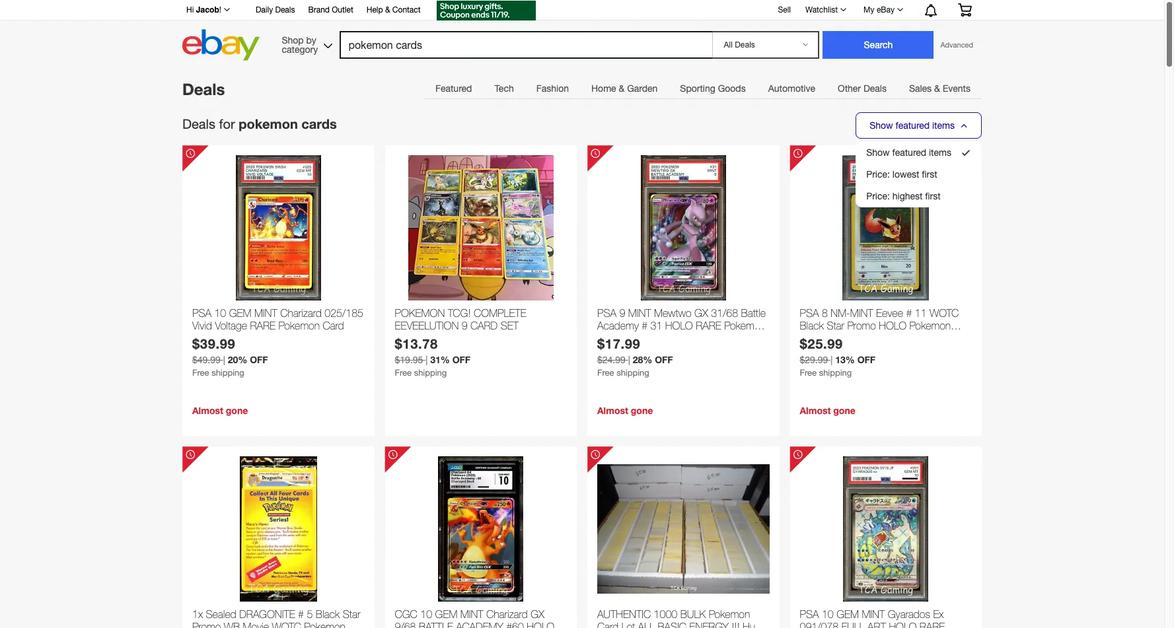 Task type: describe. For each thing, give the bounding box(es) containing it.
deals inside account navigation
[[275, 5, 295, 15]]

11
[[915, 307, 927, 319]]

tcg!
[[448, 307, 471, 319]]

show featured items link
[[866, 147, 951, 158]]

free inside the pokemon tcg! complete eeveelution 9 card set $13.78 $19.95 | 31% off free shipping
[[395, 368, 412, 378]]

wotc inside 1x sealed dragonite # 5 black star promo wb movie wotc pokemo
[[272, 621, 301, 628]]

nm-
[[831, 307, 850, 319]]

contact
[[392, 5, 421, 15]]

advanced
[[940, 41, 973, 49]]

my ebay link
[[856, 2, 909, 18]]

card inside authentic 1000 bulk pokemon card lot all basic energy !!! hug
[[597, 621, 619, 628]]

promo inside 1x sealed dragonite # 5 black star promo wb movie wotc pokemo
[[192, 621, 221, 628]]

shop
[[282, 35, 304, 45]]

off inside the pokemon tcg! complete eeveelution 9 card set $13.78 $19.95 | 31% off free shipping
[[452, 354, 471, 365]]

cards
[[301, 116, 337, 131]]

9 inside the pokemon tcg! complete eeveelution 9 card set $13.78 $19.95 | 31% off free shipping
[[462, 320, 467, 332]]

psa 8 nm-mint eevee # 11 wotc black star promo holo pokemon card
[[800, 307, 959, 344]]

authentic
[[597, 608, 651, 620]]

shipping inside psa 10 gem mint charizard 025/185 vivid voltage rare pokemon card $39.99 $49.99 | 20% off free shipping
[[211, 368, 244, 378]]

art
[[868, 621, 886, 628]]

5
[[307, 608, 313, 620]]

cgc
[[395, 608, 417, 620]]

31/68
[[711, 307, 738, 319]]

holo inside psa 9 mint mewtwo gx 31/68 battle academy # 31 holo rare pokemon card
[[665, 320, 693, 332]]

price: highest first link
[[866, 191, 941, 202]]

vivid
[[192, 320, 212, 332]]

psa for $39.99
[[192, 307, 211, 319]]

complete
[[474, 307, 526, 319]]

psa inside psa 10 gem mint gyarados ex 091/078 full art holo rar
[[800, 608, 819, 620]]

# inside psa 9 mint mewtwo gx 31/68 battle academy # 31 holo rare pokemon card
[[642, 320, 648, 332]]

first for price: lowest first
[[922, 169, 937, 180]]

psa 10 gem mint charizard 025/185 vivid voltage rare pokemon card $39.99 $49.99 | 20% off free shipping
[[192, 307, 363, 378]]

10 for battle
[[420, 608, 432, 620]]

gyarados
[[888, 608, 930, 620]]

off inside $17.99 $24.99 | 28% off free shipping
[[655, 354, 673, 365]]

card
[[470, 320, 498, 332]]

sell link
[[772, 5, 797, 14]]

star inside the psa 8 nm-mint eevee # 11 wotc black star promo holo pokemon card
[[827, 320, 844, 332]]

featured for show featured items dropdown button
[[896, 120, 930, 131]]

voltage
[[215, 320, 247, 332]]

charizard for pokemon
[[280, 307, 322, 319]]

card inside psa 9 mint mewtwo gx 31/68 battle academy # 31 holo rare pokemon card
[[597, 333, 619, 344]]

garden
[[627, 83, 658, 94]]

battle
[[741, 307, 766, 319]]

almost gone for $25.99
[[800, 405, 855, 416]]

mint for psa 8 nm-mint eevee # 11 wotc black star promo holo pokemon card
[[850, 307, 873, 319]]

1x sealed dragonite # 5 black star promo wb movie wotc pokemo
[[192, 608, 360, 628]]

home & garden link
[[580, 75, 669, 102]]

ebay
[[877, 5, 895, 15]]

1000
[[654, 608, 677, 620]]

help
[[366, 5, 383, 15]]

free inside $25.99 $29.99 | 13% off free shipping
[[800, 368, 817, 378]]

$29.99
[[800, 355, 828, 365]]

tech
[[494, 83, 514, 94]]

| inside psa 10 gem mint charizard 025/185 vivid voltage rare pokemon card $39.99 $49.99 | 20% off free shipping
[[223, 355, 225, 365]]

help & contact
[[366, 5, 421, 15]]

$25.99 $29.99 | 13% off free shipping
[[800, 336, 876, 378]]

none submit inside the shop by category banner
[[823, 31, 934, 59]]

events
[[943, 83, 971, 94]]

jacob
[[196, 5, 219, 15]]

shop by category
[[282, 35, 318, 55]]

show featured items for show featured items dropdown button
[[870, 120, 955, 131]]

almost gone for $17.99
[[597, 405, 653, 416]]

highest
[[892, 191, 923, 202]]

your shopping cart image
[[957, 3, 973, 17]]

# inside the psa 8 nm-mint eevee # 11 wotc black star promo holo pokemon card
[[906, 307, 912, 319]]

brand outlet
[[308, 5, 353, 15]]

all
[[638, 621, 655, 628]]

deals inside deals for pokemon cards
[[182, 116, 215, 131]]

sporting
[[680, 83, 715, 94]]

gone for $17.99
[[631, 405, 653, 416]]

show for show featured items link at the right of the page
[[866, 147, 890, 158]]

1x sealed dragonite # 5 black star promo wb movie wotc pokemo link
[[192, 608, 364, 628]]

deals for pokemon cards
[[182, 116, 337, 131]]

# inside 1x sealed dragonite # 5 black star promo wb movie wotc pokemo
[[298, 608, 304, 620]]

help & contact link
[[366, 3, 421, 18]]

31
[[651, 320, 662, 332]]

10 for voltage
[[214, 307, 226, 319]]

movie
[[243, 621, 269, 628]]

pokemon inside psa 10 gem mint charizard 025/185 vivid voltage rare pokemon card $39.99 $49.99 | 20% off free shipping
[[278, 320, 320, 332]]

price: lowest first
[[866, 169, 937, 180]]

automotive link
[[757, 75, 827, 102]]

watchlist
[[805, 5, 838, 15]]

sales & events
[[909, 83, 971, 94]]

basic
[[658, 621, 687, 628]]

tech link
[[483, 75, 525, 102]]

set
[[501, 320, 519, 332]]

$13.78
[[395, 336, 438, 352]]

my
[[864, 5, 874, 15]]

other deals
[[838, 83, 887, 94]]

menu containing show featured items
[[856, 142, 981, 207]]

show featured items for show featured items link at the right of the page
[[866, 147, 951, 158]]

cgc 10 gem mint charizard gx 9/68 battle academy #60 hol
[[395, 608, 554, 628]]

holo inside the psa 8 nm-mint eevee # 11 wotc black star promo holo pokemon card
[[879, 320, 907, 332]]

price: for price: lowest first
[[866, 169, 890, 180]]

1x
[[192, 608, 203, 620]]

account navigation
[[179, 0, 982, 22]]

fashion link
[[525, 75, 580, 102]]

black inside 1x sealed dragonite # 5 black star promo wb movie wotc pokemo
[[316, 608, 340, 620]]

promo inside the psa 8 nm-mint eevee # 11 wotc black star promo holo pokemon card
[[847, 320, 876, 332]]

get the coupon image
[[436, 1, 535, 20]]

gem for voltage
[[229, 307, 251, 319]]

mint for cgc 10 gem mint charizard gx 9/68 battle academy #60 hol
[[460, 608, 483, 620]]

hi jacob !
[[186, 5, 221, 15]]

| inside $17.99 $24.99 | 28% off free shipping
[[628, 355, 630, 365]]

shipping inside $25.99 $29.99 | 13% off free shipping
[[819, 368, 852, 378]]

31%
[[430, 354, 450, 365]]

gx inside 'cgc 10 gem mint charizard gx 9/68 battle academy #60 hol'
[[531, 608, 544, 620]]

battle
[[419, 621, 453, 628]]

price: for price: highest first
[[866, 191, 890, 202]]

cgc 10 gem mint charizard gx 9/68 battle academy #60 hol link
[[395, 608, 567, 628]]

daily
[[256, 5, 273, 15]]

pokemon tcg! complete eeveelution 9 card set link
[[395, 307, 567, 336]]

hi
[[186, 5, 194, 15]]

$17.99 $24.99 | 28% off free shipping
[[597, 336, 673, 378]]

daily deals
[[256, 5, 295, 15]]

$24.99
[[597, 355, 626, 365]]

pokemon inside authentic 1000 bulk pokemon card lot all basic energy !!! hug
[[709, 608, 750, 620]]

wotc inside the psa 8 nm-mint eevee # 11 wotc black star promo holo pokemon card
[[930, 307, 959, 319]]

energy
[[689, 621, 729, 628]]

#60
[[506, 621, 524, 628]]

charizard for #60
[[486, 608, 528, 620]]

automotive
[[768, 83, 815, 94]]

free inside psa 10 gem mint charizard 025/185 vivid voltage rare pokemon card $39.99 $49.99 | 20% off free shipping
[[192, 368, 209, 378]]

brand
[[308, 5, 330, 15]]



Task type: vqa. For each thing, say whether or not it's contained in the screenshot.
Daily
yes



Task type: locate. For each thing, give the bounding box(es) containing it.
3 gone from the left
[[833, 405, 855, 416]]

for
[[219, 116, 235, 131]]

0 horizontal spatial gone
[[226, 405, 248, 416]]

1 almost gone from the left
[[192, 405, 248, 416]]

0 vertical spatial wotc
[[930, 307, 959, 319]]

card inside the psa 8 nm-mint eevee # 11 wotc black star promo holo pokemon card
[[800, 333, 821, 344]]

by
[[306, 35, 316, 45]]

20%
[[228, 354, 247, 365]]

1 vertical spatial star
[[343, 608, 360, 620]]

category
[[282, 44, 318, 55]]

holo down the mewtwo
[[665, 320, 693, 332]]

0 vertical spatial #
[[906, 307, 912, 319]]

free
[[192, 368, 209, 378], [395, 368, 412, 378], [597, 368, 614, 378], [800, 368, 817, 378]]

off right 28%
[[655, 354, 673, 365]]

other
[[838, 83, 861, 94]]

pokemon
[[278, 320, 320, 332], [724, 320, 766, 332], [909, 320, 951, 332], [709, 608, 750, 620]]

# left 11
[[906, 307, 912, 319]]

shipping down 20%
[[211, 368, 244, 378]]

0 vertical spatial black
[[800, 320, 824, 332]]

price: left highest
[[866, 191, 890, 202]]

& inside sales & events link
[[934, 83, 940, 94]]

gem up full
[[837, 608, 859, 620]]

rare down 31/68
[[696, 320, 721, 332]]

0 horizontal spatial almost gone
[[192, 405, 248, 416]]

mewtwo
[[654, 307, 691, 319]]

gone
[[226, 405, 248, 416], [631, 405, 653, 416], [833, 405, 855, 416]]

psa up the 091/078
[[800, 608, 819, 620]]

free down the $19.95
[[395, 368, 412, 378]]

2 horizontal spatial &
[[934, 83, 940, 94]]

shipping down 31%
[[414, 368, 447, 378]]

shipping down 13%
[[819, 368, 852, 378]]

wotc right 11
[[930, 307, 959, 319]]

None submit
[[823, 31, 934, 59]]

4 off from the left
[[857, 354, 876, 365]]

0 vertical spatial 9
[[619, 307, 625, 319]]

1 horizontal spatial almost gone
[[597, 405, 653, 416]]

home
[[591, 83, 616, 94]]

0 horizontal spatial promo
[[192, 621, 221, 628]]

free down $29.99
[[800, 368, 817, 378]]

& right 'home'
[[619, 83, 625, 94]]

free inside $17.99 $24.99 | 28% off free shipping
[[597, 368, 614, 378]]

psa inside psa 10 gem mint charizard 025/185 vivid voltage rare pokemon card $39.99 $49.99 | 20% off free shipping
[[192, 307, 211, 319]]

1 horizontal spatial charizard
[[486, 608, 528, 620]]

1 vertical spatial items
[[929, 147, 951, 158]]

psa 10 gem mint gyarados ex 091/078 full art holo rar link
[[800, 608, 972, 628]]

mint for psa 10 gem mint gyarados ex 091/078 full art holo rar
[[862, 608, 885, 620]]

first for price: highest first
[[925, 191, 941, 202]]

almost gone
[[192, 405, 248, 416], [597, 405, 653, 416], [800, 405, 855, 416]]

deals inside menu bar
[[863, 83, 887, 94]]

1 vertical spatial price:
[[866, 191, 890, 202]]

gone for $25.99
[[833, 405, 855, 416]]

menu
[[856, 142, 981, 207]]

1 vertical spatial charizard
[[486, 608, 528, 620]]

1 shipping from the left
[[211, 368, 244, 378]]

3 almost from the left
[[800, 405, 831, 416]]

gem up 'voltage'
[[229, 307, 251, 319]]

price: lowest first link
[[866, 169, 937, 180]]

Search for anything text field
[[342, 32, 710, 57]]

off inside $25.99 $29.99 | 13% off free shipping
[[857, 354, 876, 365]]

0 horizontal spatial almost
[[192, 405, 223, 416]]

& right the help
[[385, 5, 390, 15]]

charizard inside 'cgc 10 gem mint charizard gx 9/68 battle academy #60 hol'
[[486, 608, 528, 620]]

0 vertical spatial show featured items
[[870, 120, 955, 131]]

0 vertical spatial price:
[[866, 169, 890, 180]]

2 almost gone from the left
[[597, 405, 653, 416]]

off right 31%
[[452, 354, 471, 365]]

shop by category button
[[276, 29, 335, 58]]

card down 025/185
[[323, 320, 344, 332]]

1 | from the left
[[223, 355, 225, 365]]

1 off from the left
[[250, 354, 268, 365]]

10 for full
[[822, 608, 834, 620]]

items down sales & events link
[[932, 120, 955, 131]]

10 inside psa 10 gem mint gyarados ex 091/078 full art holo rar
[[822, 608, 834, 620]]

holo down gyarados
[[889, 621, 917, 628]]

mint inside psa 10 gem mint gyarados ex 091/078 full art holo rar
[[862, 608, 885, 620]]

gem inside psa 10 gem mint gyarados ex 091/078 full art holo rar
[[837, 608, 859, 620]]

holo
[[665, 320, 693, 332], [879, 320, 907, 332], [889, 621, 917, 628]]

3 | from the left
[[628, 355, 630, 365]]

deals left for
[[182, 116, 215, 131]]

wb
[[224, 621, 240, 628]]

1 horizontal spatial gem
[[435, 608, 457, 620]]

3 almost gone from the left
[[800, 405, 855, 416]]

2 vertical spatial #
[[298, 608, 304, 620]]

0 horizontal spatial #
[[298, 608, 304, 620]]

gone for $39.99
[[226, 405, 248, 416]]

deals
[[275, 5, 295, 15], [182, 80, 225, 98], [863, 83, 887, 94], [182, 116, 215, 131]]

2 horizontal spatial almost gone
[[800, 405, 855, 416]]

menu bar
[[424, 75, 982, 102]]

mint inside psa 9 mint mewtwo gx 31/68 battle academy # 31 holo rare pokemon card
[[628, 307, 651, 319]]

& inside help & contact link
[[385, 5, 390, 15]]

shipping inside $17.99 $24.99 | 28% off free shipping
[[616, 368, 649, 378]]

9 down tcg!
[[462, 320, 467, 332]]

1 horizontal spatial black
[[800, 320, 824, 332]]

show up the price: lowest first
[[866, 147, 890, 158]]

#
[[906, 307, 912, 319], [642, 320, 648, 332], [298, 608, 304, 620]]

tab list
[[424, 75, 982, 102]]

0 vertical spatial featured
[[896, 120, 930, 131]]

off right 13%
[[857, 354, 876, 365]]

$19.95
[[395, 355, 423, 365]]

shipping inside the pokemon tcg! complete eeveelution 9 card set $13.78 $19.95 | 31% off free shipping
[[414, 368, 447, 378]]

1 horizontal spatial &
[[619, 83, 625, 94]]

| left 20%
[[223, 355, 225, 365]]

# left 31
[[642, 320, 648, 332]]

1 horizontal spatial gone
[[631, 405, 653, 416]]

shipping down 28%
[[616, 368, 649, 378]]

card up $29.99
[[800, 333, 821, 344]]

1 price: from the top
[[866, 169, 890, 180]]

0 vertical spatial show
[[870, 120, 893, 131]]

gem inside psa 10 gem mint charizard 025/185 vivid voltage rare pokemon card $39.99 $49.99 | 20% off free shipping
[[229, 307, 251, 319]]

2 almost from the left
[[597, 405, 628, 416]]

2 rare from the left
[[696, 320, 721, 332]]

0 vertical spatial first
[[922, 169, 937, 180]]

4 free from the left
[[800, 368, 817, 378]]

almost for $25.99
[[800, 405, 831, 416]]

0 vertical spatial gx
[[694, 307, 708, 319]]

featured link
[[424, 75, 483, 102]]

0 horizontal spatial gx
[[531, 608, 544, 620]]

1 horizontal spatial almost
[[597, 405, 628, 416]]

10 up battle at the left bottom of page
[[420, 608, 432, 620]]

10 inside 'cgc 10 gem mint charizard gx 9/68 battle academy #60 hol'
[[420, 608, 432, 620]]

$17.99
[[597, 336, 640, 352]]

charizard inside psa 10 gem mint charizard 025/185 vivid voltage rare pokemon card $39.99 $49.99 | 20% off free shipping
[[280, 307, 322, 319]]

almost down $49.99
[[192, 405, 223, 416]]

first right highest
[[925, 191, 941, 202]]

3 free from the left
[[597, 368, 614, 378]]

13%
[[835, 354, 855, 365]]

star right 5
[[343, 608, 360, 620]]

2 horizontal spatial almost
[[800, 405, 831, 416]]

pokemon inside the psa 8 nm-mint eevee # 11 wotc black star promo holo pokemon card
[[909, 320, 951, 332]]

0 horizontal spatial 9
[[462, 320, 467, 332]]

mint for psa 10 gem mint charizard 025/185 vivid voltage rare pokemon card $39.99 $49.99 | 20% off free shipping
[[254, 307, 277, 319]]

deals right other
[[863, 83, 887, 94]]

&
[[385, 5, 390, 15], [619, 83, 625, 94], [934, 83, 940, 94]]

gx inside psa 9 mint mewtwo gx 31/68 battle academy # 31 holo rare pokemon card
[[694, 307, 708, 319]]

1 horizontal spatial #
[[642, 320, 648, 332]]

2 free from the left
[[395, 368, 412, 378]]

1 vertical spatial show featured items
[[866, 147, 951, 158]]

# left 5
[[298, 608, 304, 620]]

featured for show featured items link at the right of the page
[[892, 147, 926, 158]]

sealed
[[206, 608, 236, 620]]

!!!
[[731, 621, 740, 628]]

28%
[[633, 354, 652, 365]]

psa inside the psa 8 nm-mint eevee # 11 wotc black star promo holo pokemon card
[[800, 307, 819, 319]]

lowest
[[892, 169, 919, 180]]

psa 9 mint mewtwo gx 31/68 battle academy # 31 holo rare pokemon card
[[597, 307, 766, 344]]

black
[[800, 320, 824, 332], [316, 608, 340, 620]]

| inside $25.99 $29.99 | 13% off free shipping
[[831, 355, 833, 365]]

card down authentic
[[597, 621, 619, 628]]

1 vertical spatial first
[[925, 191, 941, 202]]

1 vertical spatial promo
[[192, 621, 221, 628]]

charizard left 025/185
[[280, 307, 322, 319]]

holo inside psa 10 gem mint gyarados ex 091/078 full art holo rar
[[889, 621, 917, 628]]

promo
[[847, 320, 876, 332], [192, 621, 221, 628]]

almost gone down $24.99
[[597, 405, 653, 416]]

shop by category banner
[[179, 0, 982, 64]]

2 horizontal spatial gone
[[833, 405, 855, 416]]

items for show featured items link at the right of the page
[[929, 147, 951, 158]]

0 horizontal spatial black
[[316, 608, 340, 620]]

items for show featured items dropdown button
[[932, 120, 955, 131]]

8
[[822, 307, 828, 319]]

1 vertical spatial featured
[[892, 147, 926, 158]]

1 vertical spatial show
[[866, 147, 890, 158]]

rare inside psa 9 mint mewtwo gx 31/68 battle academy # 31 holo rare pokemon card
[[696, 320, 721, 332]]

featured up show featured items link at the right of the page
[[896, 120, 930, 131]]

psa 9 mint mewtwo gx 31/68 battle academy # 31 holo rare pokemon card link
[[597, 307, 769, 344]]

psa for holo
[[800, 307, 819, 319]]

rare right 'voltage'
[[250, 320, 276, 332]]

2 off from the left
[[452, 354, 471, 365]]

1 vertical spatial #
[[642, 320, 648, 332]]

4 shipping from the left
[[819, 368, 852, 378]]

deals link
[[182, 80, 225, 98]]

psa up academy
[[597, 307, 616, 319]]

featured inside menu
[[892, 147, 926, 158]]

card down academy
[[597, 333, 619, 344]]

2 horizontal spatial gem
[[837, 608, 859, 620]]

almost down $24.99
[[597, 405, 628, 416]]

0 horizontal spatial wotc
[[272, 621, 301, 628]]

black inside the psa 8 nm-mint eevee # 11 wotc black star promo holo pokemon card
[[800, 320, 824, 332]]

0 horizontal spatial charizard
[[280, 307, 322, 319]]

gem inside 'cgc 10 gem mint charizard gx 9/68 battle academy #60 hol'
[[435, 608, 457, 620]]

2 | from the left
[[426, 355, 428, 365]]

& for garden
[[619, 83, 625, 94]]

psa for rare
[[597, 307, 616, 319]]

free down $24.99
[[597, 368, 614, 378]]

3 shipping from the left
[[616, 368, 649, 378]]

promo down 1x
[[192, 621, 221, 628]]

psa inside psa 9 mint mewtwo gx 31/68 battle academy # 31 holo rare pokemon card
[[597, 307, 616, 319]]

3 off from the left
[[655, 354, 673, 365]]

$49.99
[[192, 355, 221, 365]]

| left 13%
[[831, 355, 833, 365]]

2 price: from the top
[[866, 191, 890, 202]]

featured
[[435, 83, 472, 94]]

almost for $39.99
[[192, 405, 223, 416]]

academy
[[597, 320, 639, 332]]

daily deals link
[[256, 3, 295, 18]]

show featured items up the lowest
[[866, 147, 951, 158]]

10 up the 091/078
[[822, 608, 834, 620]]

featured up the lowest
[[892, 147, 926, 158]]

mint inside 'cgc 10 gem mint charizard gx 9/68 battle academy #60 hol'
[[460, 608, 483, 620]]

star inside 1x sealed dragonite # 5 black star promo wb movie wotc pokemo
[[343, 608, 360, 620]]

gem up battle at the left bottom of page
[[435, 608, 457, 620]]

& for events
[[934, 83, 940, 94]]

menu bar containing featured
[[424, 75, 982, 102]]

gone down 13%
[[833, 405, 855, 416]]

2 horizontal spatial 10
[[822, 608, 834, 620]]

sporting goods link
[[669, 75, 757, 102]]

| left 28%
[[628, 355, 630, 365]]

sales & events link
[[898, 75, 982, 102]]

featured inside dropdown button
[[896, 120, 930, 131]]

$25.99
[[800, 336, 843, 352]]

0 vertical spatial promo
[[847, 320, 876, 332]]

ex
[[933, 608, 944, 620]]

gem for full
[[837, 608, 859, 620]]

mint inside the psa 8 nm-mint eevee # 11 wotc black star promo holo pokemon card
[[850, 307, 873, 319]]

& for contact
[[385, 5, 390, 15]]

10 up 'voltage'
[[214, 307, 226, 319]]

show featured items up show featured items link at the right of the page
[[870, 120, 955, 131]]

gone down 20%
[[226, 405, 248, 416]]

almost gone down $29.99
[[800, 405, 855, 416]]

9 inside psa 9 mint mewtwo gx 31/68 battle academy # 31 holo rare pokemon card
[[619, 307, 625, 319]]

show inside dropdown button
[[870, 120, 893, 131]]

star
[[827, 320, 844, 332], [343, 608, 360, 620]]

free down $49.99
[[192, 368, 209, 378]]

almost down $29.99
[[800, 405, 831, 416]]

$39.99
[[192, 336, 235, 352]]

1 almost from the left
[[192, 405, 223, 416]]

& right sales
[[934, 83, 940, 94]]

show featured items button
[[856, 112, 982, 139]]

off
[[250, 354, 268, 365], [452, 354, 471, 365], [655, 354, 673, 365], [857, 354, 876, 365]]

fashion
[[536, 83, 569, 94]]

| left 31%
[[426, 355, 428, 365]]

mint
[[254, 307, 277, 319], [628, 307, 651, 319], [850, 307, 873, 319], [460, 608, 483, 620], [862, 608, 885, 620]]

almost gone for $39.99
[[192, 405, 248, 416]]

0 horizontal spatial gem
[[229, 307, 251, 319]]

holo down eevee
[[879, 320, 907, 332]]

almost for $17.99
[[597, 405, 628, 416]]

0 vertical spatial items
[[932, 120, 955, 131]]

4 | from the left
[[831, 355, 833, 365]]

0 horizontal spatial &
[[385, 5, 390, 15]]

deals up for
[[182, 80, 225, 98]]

gem for battle
[[435, 608, 457, 620]]

rare inside psa 10 gem mint charizard 025/185 vivid voltage rare pokemon card $39.99 $49.99 | 20% off free shipping
[[250, 320, 276, 332]]

1 gone from the left
[[226, 405, 248, 416]]

1 vertical spatial gx
[[531, 608, 544, 620]]

0 vertical spatial star
[[827, 320, 844, 332]]

1 rare from the left
[[250, 320, 276, 332]]

psa 8 nm-mint eevee # 11 wotc black star promo holo pokemon card link
[[800, 307, 972, 344]]

charizard up the #60
[[486, 608, 528, 620]]

items
[[932, 120, 955, 131], [929, 147, 951, 158]]

authentic 1000 bulk pokemon card lot all basic energy !!! hug
[[597, 608, 766, 628]]

psa up vivid
[[192, 307, 211, 319]]

goods
[[718, 83, 746, 94]]

items inside show featured items dropdown button
[[932, 120, 955, 131]]

off inside psa 10 gem mint charizard 025/185 vivid voltage rare pokemon card $39.99 $49.99 | 20% off free shipping
[[250, 354, 268, 365]]

1 vertical spatial wotc
[[272, 621, 301, 628]]

price: left the lowest
[[866, 169, 890, 180]]

1 horizontal spatial rare
[[696, 320, 721, 332]]

mint inside psa 10 gem mint charizard 025/185 vivid voltage rare pokemon card $39.99 $49.99 | 20% off free shipping
[[254, 307, 277, 319]]

9/68
[[395, 621, 416, 628]]

0 horizontal spatial rare
[[250, 320, 276, 332]]

| inside the pokemon tcg! complete eeveelution 9 card set $13.78 $19.95 | 31% off free shipping
[[426, 355, 428, 365]]

1 free from the left
[[192, 368, 209, 378]]

deals right daily
[[275, 5, 295, 15]]

wotc down dragonite
[[272, 621, 301, 628]]

pokemon tcg! complete eeveelution 9 card set $13.78 $19.95 | 31% off free shipping
[[395, 307, 526, 378]]

pokemon inside psa 9 mint mewtwo gx 31/68 battle academy # 31 holo rare pokemon card
[[724, 320, 766, 332]]

black right 5
[[316, 608, 340, 620]]

show
[[870, 120, 893, 131], [866, 147, 890, 158]]

show featured items inside menu
[[866, 147, 951, 158]]

0 vertical spatial charizard
[[280, 307, 322, 319]]

star down nm-
[[827, 320, 844, 332]]

9
[[619, 307, 625, 319], [462, 320, 467, 332]]

025/185
[[325, 307, 363, 319]]

1 horizontal spatial star
[[827, 320, 844, 332]]

items down show featured items dropdown button
[[929, 147, 951, 158]]

card inside psa 10 gem mint charizard 025/185 vivid voltage rare pokemon card $39.99 $49.99 | 20% off free shipping
[[323, 320, 344, 332]]

10 inside psa 10 gem mint charizard 025/185 vivid voltage rare pokemon card $39.99 $49.99 | 20% off free shipping
[[214, 307, 226, 319]]

2 horizontal spatial #
[[906, 307, 912, 319]]

full
[[841, 621, 865, 628]]

0 horizontal spatial 10
[[214, 307, 226, 319]]

psa left '8'
[[800, 307, 819, 319]]

9 up academy
[[619, 307, 625, 319]]

& inside 'home & garden' link
[[619, 83, 625, 94]]

2 shipping from the left
[[414, 368, 447, 378]]

brand outlet link
[[308, 3, 353, 18]]

first right the lowest
[[922, 169, 937, 180]]

home & garden
[[591, 83, 658, 94]]

sell
[[778, 5, 791, 14]]

show up show featured items link at the right of the page
[[870, 120, 893, 131]]

sporting goods
[[680, 83, 746, 94]]

1 vertical spatial black
[[316, 608, 340, 620]]

gone down 28%
[[631, 405, 653, 416]]

black down '8'
[[800, 320, 824, 332]]

dragonite
[[239, 608, 295, 620]]

tab list containing featured
[[424, 75, 982, 102]]

2 gone from the left
[[631, 405, 653, 416]]

almost gone down $49.99
[[192, 405, 248, 416]]

pokemon
[[239, 116, 298, 131]]

1 horizontal spatial promo
[[847, 320, 876, 332]]

off right 20%
[[250, 354, 268, 365]]

show featured items
[[870, 120, 955, 131], [866, 147, 951, 158]]

show featured items inside dropdown button
[[870, 120, 955, 131]]

1 vertical spatial 9
[[462, 320, 467, 332]]

lot
[[621, 621, 635, 628]]

show for show featured items dropdown button
[[870, 120, 893, 131]]

1 horizontal spatial wotc
[[930, 307, 959, 319]]

1 horizontal spatial 9
[[619, 307, 625, 319]]

promo down nm-
[[847, 320, 876, 332]]

0 horizontal spatial star
[[343, 608, 360, 620]]

1 horizontal spatial gx
[[694, 307, 708, 319]]

1 horizontal spatial 10
[[420, 608, 432, 620]]



